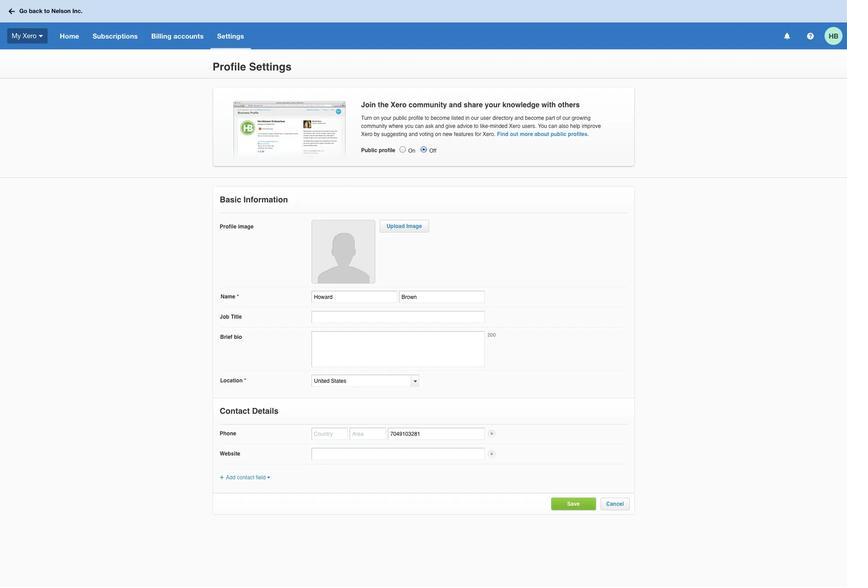 Task type: vqa. For each thing, say whether or not it's contained in the screenshot.
Profile image
yes



Task type: locate. For each thing, give the bounding box(es) containing it.
0 horizontal spatial on
[[374, 115, 380, 121]]

advice
[[457, 123, 473, 129]]

your
[[485, 101, 501, 109], [381, 115, 392, 121]]

1 our from the left
[[472, 115, 479, 121]]

you
[[539, 123, 548, 129]]

0 horizontal spatial your
[[381, 115, 392, 121]]

Country text field
[[312, 428, 348, 440]]

1 vertical spatial profile
[[379, 147, 396, 154]]

0 vertical spatial community
[[409, 101, 447, 109]]

add
[[226, 475, 236, 481]]

xero.
[[483, 131, 496, 137]]

public up where
[[393, 115, 407, 121]]

2 can from the left
[[549, 123, 558, 129]]

0 vertical spatial public
[[393, 115, 407, 121]]

0 vertical spatial profile
[[409, 115, 424, 121]]

to up for on the top of the page
[[474, 123, 479, 129]]

voting
[[420, 131, 434, 137]]

community up ask
[[409, 101, 447, 109]]

1 vertical spatial to
[[425, 115, 430, 121]]

None text field
[[312, 311, 485, 324], [312, 448, 485, 461], [312, 311, 485, 324], [312, 448, 485, 461]]

0 horizontal spatial can
[[415, 123, 424, 129]]

svg image right my xero
[[39, 35, 43, 37]]

el image
[[267, 477, 271, 480]]

basic information
[[220, 195, 288, 204]]

1 horizontal spatial svg image
[[808, 33, 814, 39]]

svg image inside go back to nelson inc. link
[[9, 8, 15, 14]]

0 vertical spatial your
[[485, 101, 501, 109]]

hb button
[[825, 22, 848, 49]]

navigation containing home
[[53, 22, 779, 49]]

1 horizontal spatial on
[[436, 131, 442, 137]]

our right in
[[472, 115, 479, 121]]

on
[[409, 148, 416, 154]]

0 horizontal spatial our
[[472, 115, 479, 121]]

image
[[238, 224, 254, 230]]

website
[[220, 451, 241, 457]]

and right ask
[[435, 123, 444, 129]]

and up users.
[[515, 115, 524, 121]]

1 vertical spatial on
[[436, 131, 442, 137]]

profile
[[409, 115, 424, 121], [379, 147, 396, 154]]

0 vertical spatial to
[[44, 7, 50, 14]]

hb
[[830, 32, 839, 40]]

location
[[220, 378, 243, 384]]

0 horizontal spatial community
[[361, 123, 388, 129]]

1 vertical spatial profile
[[220, 224, 237, 230]]

become up users.
[[526, 115, 545, 121]]

my
[[12, 32, 21, 39]]

1 vertical spatial public
[[551, 131, 567, 137]]

xero up the out
[[510, 123, 521, 129]]

public
[[393, 115, 407, 121], [551, 131, 567, 137]]

share
[[464, 101, 483, 109]]

2 vertical spatial to
[[474, 123, 479, 129]]

your up user
[[485, 101, 501, 109]]

settings
[[217, 32, 244, 40], [249, 61, 292, 73]]

1 vertical spatial your
[[381, 115, 392, 121]]

to right back
[[44, 7, 50, 14]]

bio
[[234, 334, 242, 341]]

xero
[[23, 32, 37, 39], [391, 101, 407, 109], [510, 123, 521, 129], [361, 131, 373, 137]]

suggesting
[[382, 131, 408, 137]]

1 vertical spatial svg image
[[39, 35, 43, 37]]

your up where
[[381, 115, 392, 121]]

settings inside dropdown button
[[217, 32, 244, 40]]

community up by
[[361, 123, 388, 129]]

0 horizontal spatial become
[[431, 115, 450, 121]]

subscriptions
[[93, 32, 138, 40]]

banner
[[0, 0, 848, 49]]

can down part
[[549, 123, 558, 129]]

profile for profile settings
[[213, 61, 246, 73]]

0 horizontal spatial svg image
[[9, 8, 15, 14]]

ask
[[426, 123, 434, 129]]

profile inside turn on your public profile to become listed in our user directory and become part of our growing community where you can ask and give advice to like-minded xero users. you can also help improve xero by suggesting and voting on new features for xero.
[[409, 115, 424, 121]]

more
[[520, 131, 534, 137]]

and down "you"
[[409, 131, 418, 137]]

0 horizontal spatial public
[[393, 115, 407, 121]]

1 horizontal spatial community
[[409, 101, 447, 109]]

our
[[472, 115, 479, 121], [563, 115, 571, 121]]

public
[[361, 147, 378, 154]]

part
[[546, 115, 555, 121]]

1 horizontal spatial public
[[551, 131, 567, 137]]

to
[[44, 7, 50, 14], [425, 115, 430, 121], [474, 123, 479, 129]]

200
[[488, 332, 496, 338]]

billing accounts link
[[145, 22, 211, 49]]

0 vertical spatial on
[[374, 115, 380, 121]]

1 horizontal spatial can
[[549, 123, 558, 129]]

minded
[[490, 123, 508, 129]]

information
[[244, 195, 288, 204]]

profile
[[213, 61, 246, 73], [220, 224, 237, 230]]

become up give
[[431, 115, 450, 121]]

0 vertical spatial settings
[[217, 32, 244, 40]]

inc.
[[72, 7, 83, 14]]

my xero button
[[0, 22, 53, 49]]

profile down settings dropdown button
[[213, 61, 246, 73]]

Location text field
[[312, 375, 411, 387]]

can
[[415, 123, 424, 129], [549, 123, 558, 129]]

details
[[252, 407, 279, 416]]

nelson
[[51, 7, 71, 14]]

home link
[[53, 22, 86, 49]]

our right of
[[563, 115, 571, 121]]

1 vertical spatial community
[[361, 123, 388, 129]]

improve
[[582, 123, 602, 129]]

job title
[[220, 314, 242, 320]]

0 vertical spatial svg image
[[9, 8, 15, 14]]

1 horizontal spatial profile
[[409, 115, 424, 121]]

upload image button
[[387, 223, 422, 230]]

cancel button
[[607, 501, 624, 508]]

on left new
[[436, 131, 442, 137]]

directory
[[493, 115, 514, 121]]

join the xero community and share your knowledge with others
[[361, 101, 580, 109]]

0 horizontal spatial settings
[[217, 32, 244, 40]]

profile settings
[[213, 61, 292, 73]]

1 horizontal spatial svg image
[[39, 35, 43, 37]]

svg image left go
[[9, 8, 15, 14]]

0 vertical spatial profile
[[213, 61, 246, 73]]

banner containing hb
[[0, 0, 848, 49]]

navigation inside banner
[[53, 22, 779, 49]]

svg image
[[9, 8, 15, 14], [39, 35, 43, 37]]

xero inside my xero popup button
[[23, 32, 37, 39]]

public profile
[[361, 147, 396, 154]]

1 horizontal spatial our
[[563, 115, 571, 121]]

can left ask
[[415, 123, 424, 129]]

knowledge
[[503, 101, 540, 109]]

public inside turn on your public profile to become listed in our user directory and become part of our growing community where you can ask and give advice to like-minded xero users. you can also help improve xero by suggesting and voting on new features for xero.
[[393, 115, 407, 121]]

public down 'also' at the right top of the page
[[551, 131, 567, 137]]

0 horizontal spatial to
[[44, 7, 50, 14]]

1 horizontal spatial to
[[425, 115, 430, 121]]

navigation
[[53, 22, 779, 49]]

0 horizontal spatial svg image
[[785, 33, 791, 39]]

1 can from the left
[[415, 123, 424, 129]]

profile for profile image
[[220, 224, 237, 230]]

save button
[[568, 501, 580, 508]]

profile left on button
[[379, 147, 396, 154]]

back
[[29, 7, 43, 14]]

image
[[407, 223, 422, 230]]

growing
[[572, 115, 591, 121]]

job
[[220, 314, 230, 320]]

on right turn
[[374, 115, 380, 121]]

1 horizontal spatial become
[[526, 115, 545, 121]]

svg image
[[785, 33, 791, 39], [808, 33, 814, 39]]

become
[[431, 115, 450, 121], [526, 115, 545, 121]]

2 horizontal spatial to
[[474, 123, 479, 129]]

for
[[475, 131, 482, 137]]

profile up "you"
[[409, 115, 424, 121]]

add contact field
[[226, 475, 266, 481]]

to up ask
[[425, 115, 430, 121]]

community
[[409, 101, 447, 109], [361, 123, 388, 129]]

xero right my
[[23, 32, 37, 39]]

1 horizontal spatial settings
[[249, 61, 292, 73]]

profile left image
[[220, 224, 237, 230]]

on
[[374, 115, 380, 121], [436, 131, 442, 137]]

go back to nelson inc. link
[[5, 3, 88, 19]]

settings button
[[211, 22, 251, 49]]



Task type: describe. For each thing, give the bounding box(es) containing it.
profiles.
[[569, 131, 590, 137]]

with
[[542, 101, 556, 109]]

Last text field
[[399, 291, 485, 303]]

cancel
[[607, 501, 624, 508]]

turn
[[361, 115, 372, 121]]

billing
[[151, 32, 172, 40]]

go back to nelson inc.
[[19, 7, 83, 14]]

xero left by
[[361, 131, 373, 137]]

also
[[559, 123, 569, 129]]

new
[[443, 131, 453, 137]]

0 horizontal spatial profile
[[379, 147, 396, 154]]

listed
[[452, 115, 464, 121]]

title
[[231, 314, 242, 320]]

Brief bio text field
[[312, 332, 485, 368]]

my xero
[[12, 32, 37, 39]]

svg image inside my xero popup button
[[39, 35, 43, 37]]

find
[[498, 131, 509, 137]]

out
[[510, 131, 519, 137]]

1 horizontal spatial your
[[485, 101, 501, 109]]

name
[[221, 294, 236, 300]]

basic
[[220, 195, 242, 204]]

contact
[[237, 475, 255, 481]]

profile image
[[220, 224, 254, 230]]

by
[[374, 131, 380, 137]]

and up listed
[[449, 101, 462, 109]]

Number text field
[[388, 428, 485, 440]]

others
[[558, 101, 580, 109]]

contact
[[220, 407, 250, 416]]

brief
[[220, 334, 233, 341]]

help
[[571, 123, 581, 129]]

go
[[19, 7, 27, 14]]

home
[[60, 32, 79, 40]]

off
[[430, 148, 437, 154]]

Name text field
[[312, 291, 397, 303]]

Off button
[[420, 146, 428, 154]]

upload image
[[387, 223, 422, 230]]

you
[[405, 123, 414, 129]]

subscriptions link
[[86, 22, 145, 49]]

give
[[446, 123, 456, 129]]

in
[[466, 115, 470, 121]]

billing accounts
[[151, 32, 204, 40]]

accounts
[[174, 32, 204, 40]]

users.
[[522, 123, 537, 129]]

Area text field
[[350, 428, 386, 440]]

upload
[[387, 223, 405, 230]]

On button
[[399, 146, 407, 154]]

find out more about public profiles. link
[[498, 131, 590, 137]]

2 our from the left
[[563, 115, 571, 121]]

where
[[389, 123, 404, 129]]

2 become from the left
[[526, 115, 545, 121]]

to inside banner
[[44, 7, 50, 14]]

user
[[481, 115, 491, 121]]

find out more about public profiles.
[[498, 131, 590, 137]]

like-
[[480, 123, 490, 129]]

join
[[361, 101, 376, 109]]

brief bio
[[220, 334, 242, 341]]

turn on your public profile to become listed in our user directory and become part of our growing community where you can ask and give advice to like-minded xero users. you can also help improve xero by suggesting and voting on new features for xero.
[[361, 115, 602, 137]]

xero right the on the left top
[[391, 101, 407, 109]]

your inside turn on your public profile to become listed in our user directory and become part of our growing community where you can ask and give advice to like-minded xero users. you can also help improve xero by suggesting and voting on new features for xero.
[[381, 115, 392, 121]]

2 svg image from the left
[[808, 33, 814, 39]]

community inside turn on your public profile to become listed in our user directory and become part of our growing community where you can ask and give advice to like-minded xero users. you can also help improve xero by suggesting and voting on new features for xero.
[[361, 123, 388, 129]]

contact details
[[220, 407, 279, 416]]

phone
[[220, 431, 236, 437]]

of
[[557, 115, 561, 121]]

field
[[256, 475, 266, 481]]

save
[[568, 501, 580, 508]]

1 svg image from the left
[[785, 33, 791, 39]]

1 become from the left
[[431, 115, 450, 121]]

about
[[535, 131, 550, 137]]

1 vertical spatial settings
[[249, 61, 292, 73]]

the
[[378, 101, 389, 109]]

add contact field button
[[220, 475, 271, 481]]

features
[[454, 131, 474, 137]]



